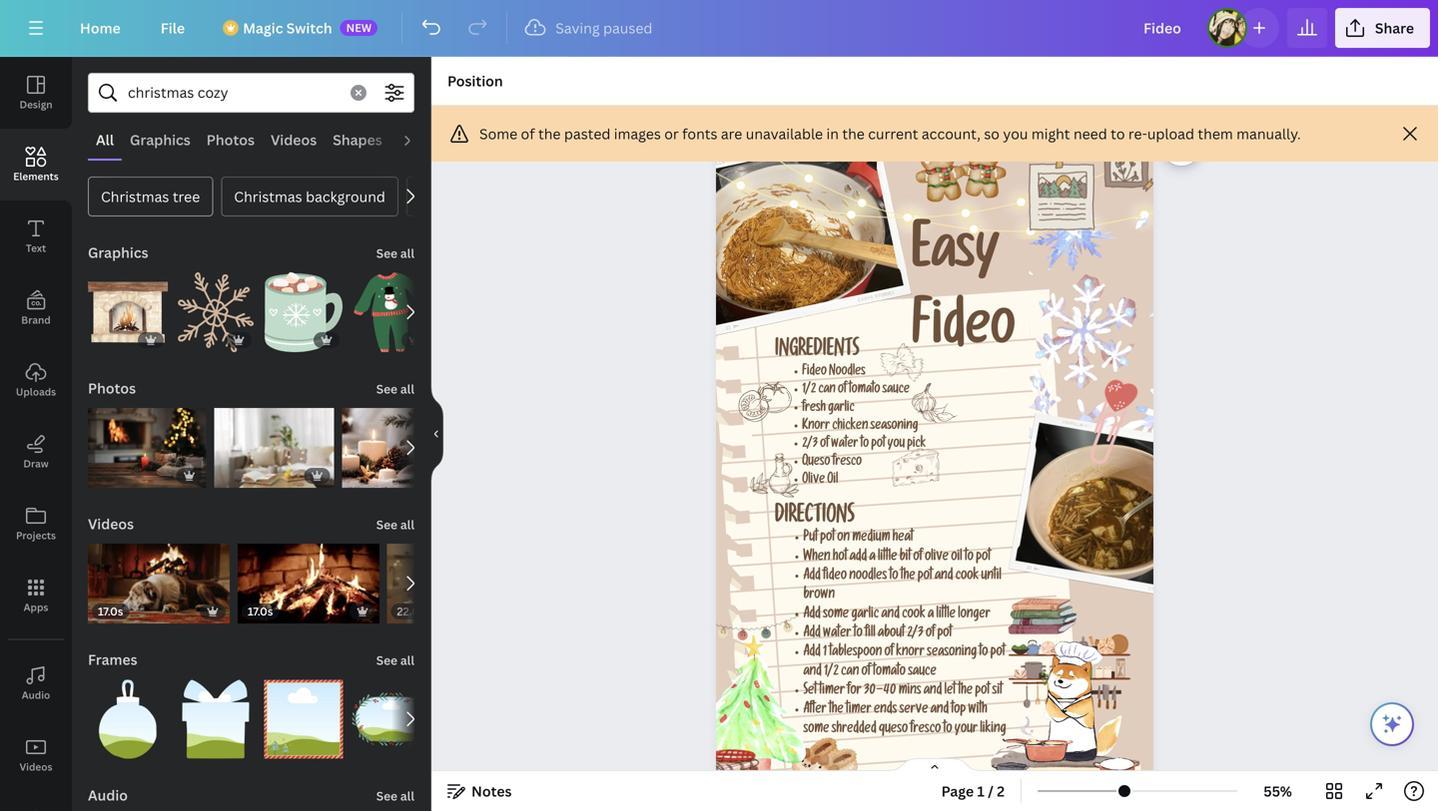 Task type: locate. For each thing, give the bounding box(es) containing it.
fideo for fideo
[[912, 306, 1015, 363]]

1/2
[[802, 384, 816, 398], [824, 666, 839, 680]]

ends
[[874, 704, 897, 719]]

to down 'chicken'
[[860, 439, 869, 452]]

all up "christmas cozy pajamas handdrawn illustration" image
[[400, 245, 414, 262]]

1 vertical spatial audio
[[22, 689, 50, 703]]

0 vertical spatial audio button
[[390, 121, 446, 159]]

2 vertical spatial videos
[[20, 761, 52, 774]]

all left notes button at the left
[[400, 788, 414, 805]]

them
[[1198, 124, 1233, 143]]

1 vertical spatial 1/2
[[824, 666, 839, 680]]

saving paused
[[555, 18, 652, 37]]

some down after
[[803, 724, 829, 738]]

audio button right shapes
[[390, 121, 446, 159]]

1 vertical spatial videos
[[88, 515, 134, 534]]

0 horizontal spatial photos button
[[86, 369, 138, 408]]

home link
[[64, 8, 137, 48]]

videos
[[271, 130, 317, 149], [88, 515, 134, 534], [20, 761, 52, 774]]

0 vertical spatial fresco
[[832, 457, 862, 470]]

0 horizontal spatial audio button
[[0, 648, 72, 720]]

to right noodles
[[889, 570, 898, 585]]

photos
[[207, 130, 255, 149], [88, 379, 136, 398]]

file button
[[145, 8, 201, 48]]

see all button left hide image
[[374, 369, 416, 408]]

1 all from the top
[[400, 245, 414, 262]]

1/2 inside put pot on medium heat when hot add a little bit of olive oil to pot add fideo noodles to the pot and cook until brown add some garlic and cook a little longer add water to fill about 2/3 of pot add 1 tablespoon of knorr seasoning to pot and 1/2 can of tomato sauce set timer for 30-40 mins and let the pot sit after the timer ends serve and top with some shredded queso fresco to your liking
[[824, 666, 839, 680]]

christmas tree
[[101, 187, 200, 206]]

1 horizontal spatial fideo
[[912, 306, 1015, 363]]

see up "christmas cozy pajamas handdrawn illustration" image
[[376, 245, 398, 262]]

add
[[803, 570, 821, 585], [803, 609, 821, 623], [803, 628, 821, 642], [803, 647, 821, 661]]

snowflake image
[[176, 273, 256, 353]]

2 see all button from the top
[[374, 369, 416, 408]]

some down brown
[[823, 609, 849, 623]]

queso
[[802, 457, 830, 470]]

seasoning up the let
[[927, 647, 977, 661]]

photos button
[[199, 121, 263, 159], [86, 369, 138, 408]]

0 vertical spatial seasoning
[[870, 421, 918, 434]]

of down noodles on the right of the page
[[838, 384, 847, 398]]

olive
[[802, 475, 825, 488]]

0 vertical spatial videos button
[[263, 121, 325, 159]]

seasoning
[[870, 421, 918, 434], [927, 647, 977, 661]]

see down 22.0s
[[376, 653, 398, 669]]

Search elements search field
[[128, 74, 339, 112]]

see all down cozy winter home with candles and trees image
[[376, 517, 414, 533]]

1 vertical spatial water
[[823, 628, 851, 642]]

ingredients
[[775, 342, 859, 363]]

design
[[19, 98, 52, 111]]

see all for videos
[[376, 517, 414, 533]]

can inside put pot on medium heat when hot add a little bit of olive oil to pot add fideo noodles to the pot and cook until brown add some garlic and cook a little longer add water to fill about 2/3 of pot add 1 tablespoon of knorr seasoning to pot and 1/2 can of tomato sauce set timer for 30-40 mins and let the pot sit after the timer ends serve and top with some shredded queso fresco to your liking
[[841, 666, 859, 680]]

can up fresh
[[818, 384, 836, 398]]

see for graphics
[[376, 245, 398, 262]]

unavailable
[[746, 124, 823, 143]]

1 vertical spatial you
[[887, 439, 905, 452]]

switch
[[286, 18, 332, 37]]

1 see all from the top
[[376, 245, 414, 262]]

see all button down 22.0s
[[374, 640, 416, 680]]

see for videos
[[376, 517, 398, 533]]

0 vertical spatial 2/3
[[802, 439, 818, 452]]

little left longer
[[936, 609, 956, 623]]

3 see from the top
[[376, 517, 398, 533]]

1 vertical spatial little
[[936, 609, 956, 623]]

0 horizontal spatial christmas
[[101, 187, 169, 206]]

tomato
[[849, 384, 880, 398], [873, 666, 906, 680]]

0 horizontal spatial 17.0s
[[98, 604, 123, 619]]

see up cozy winter home with candles and trees image
[[376, 381, 398, 397]]

saving
[[555, 18, 600, 37]]

1 horizontal spatial 2/3
[[907, 628, 923, 642]]

0 horizontal spatial seasoning
[[870, 421, 918, 434]]

see all button down leafy christmas frame "image"
[[374, 776, 416, 812]]

cook up about
[[902, 609, 925, 623]]

1/2 up fresh
[[802, 384, 816, 398]]

christmas left tree
[[101, 187, 169, 206]]

garlic
[[828, 403, 854, 416], [851, 609, 879, 623]]

magic switch
[[243, 18, 332, 37]]

1 vertical spatial fresco
[[910, 724, 941, 738]]

2 see all from the top
[[376, 381, 414, 397]]

christmas background
[[234, 187, 385, 206]]

3 see all button from the top
[[374, 504, 416, 544]]

1 vertical spatial can
[[841, 666, 859, 680]]

2 all from the top
[[400, 381, 414, 397]]

re-
[[1128, 124, 1147, 143]]

videos button right projects button
[[86, 504, 136, 544]]

0 vertical spatial can
[[818, 384, 836, 398]]

1 vertical spatial tomato
[[873, 666, 906, 680]]

1 left /
[[977, 782, 985, 801]]

pot left sit
[[975, 685, 990, 699]]

uploads button
[[0, 345, 72, 416]]

17.0s
[[98, 604, 123, 619], [247, 604, 273, 619]]

0 vertical spatial audio
[[398, 130, 438, 149]]

5 see all button from the top
[[374, 776, 416, 812]]

5 see from the top
[[376, 788, 398, 805]]

1 horizontal spatial cook
[[955, 570, 979, 585]]

the right the let
[[958, 685, 973, 699]]

0 horizontal spatial little
[[878, 551, 897, 565]]

30-
[[864, 685, 883, 699]]

graphics right all at the left top of page
[[130, 130, 191, 149]]

of down about
[[884, 647, 894, 661]]

0 horizontal spatial cook
[[902, 609, 925, 623]]

1 christmas from the left
[[101, 187, 169, 206]]

1 see all button from the top
[[374, 233, 416, 273]]

17.0s group
[[88, 532, 229, 624], [237, 532, 379, 624]]

timer
[[819, 685, 845, 699], [846, 704, 871, 719]]

your
[[955, 724, 978, 738]]

0 horizontal spatial 1
[[823, 647, 827, 661]]

water down 'chicken'
[[831, 439, 858, 452]]

2/3 up knorr
[[907, 628, 923, 642]]

2 17.0s group from the left
[[237, 532, 379, 624]]

0 horizontal spatial 17.0s group
[[88, 532, 229, 624]]

1 horizontal spatial 17.0s group
[[237, 532, 379, 624]]

watercolor fireplace illustration image
[[88, 273, 168, 353]]

0 vertical spatial water
[[831, 439, 858, 452]]

cook down oil
[[955, 570, 979, 585]]

you right 'so'
[[1003, 124, 1028, 143]]

projects button
[[0, 488, 72, 560]]

brown
[[803, 589, 835, 604]]

1 horizontal spatial fresco
[[910, 724, 941, 738]]

on
[[837, 532, 850, 546]]

pot inside fideo noodles 1/2 can of tomato sauce fresh garlic knorr chicken seasoning 2/3 of water to pot you pick queso fresco olive oil
[[871, 439, 885, 452]]

4 all from the top
[[400, 653, 414, 669]]

fideo inside fideo noodles 1/2 can of tomato sauce fresh garlic knorr chicken seasoning 2/3 of water to pot you pick queso fresco olive oil
[[802, 366, 827, 380]]

0 horizontal spatial 1/2
[[802, 384, 816, 398]]

5 all from the top
[[400, 788, 414, 805]]

and left the let
[[924, 685, 942, 699]]

sauce down knorr
[[908, 666, 936, 680]]

0 vertical spatial sauce
[[882, 384, 910, 398]]

of right bit
[[913, 551, 922, 565]]

little left bit
[[878, 551, 897, 565]]

garlic up 'chicken'
[[828, 403, 854, 416]]

see all up cozy winter home with candles and trees image
[[376, 381, 414, 397]]

garlic up fill
[[851, 609, 879, 623]]

1 vertical spatial timer
[[846, 704, 871, 719]]

pot
[[871, 439, 885, 452], [820, 532, 835, 546], [976, 551, 991, 565], [918, 570, 932, 585], [937, 628, 952, 642], [990, 647, 1005, 661], [975, 685, 990, 699]]

and up set
[[803, 666, 822, 680]]

christmas
[[101, 187, 169, 206], [234, 187, 302, 206]]

group
[[88, 261, 168, 353], [176, 261, 256, 353], [264, 261, 344, 353], [352, 273, 431, 353], [88, 396, 206, 488], [214, 396, 334, 488], [342, 408, 462, 488], [176, 668, 256, 760], [264, 668, 344, 760], [88, 680, 168, 760], [352, 680, 431, 760]]

some of the pasted images or fonts are unavailable in the current account, so you might need to re-upload them manually.
[[479, 124, 1301, 143]]

2 christmas from the left
[[234, 187, 302, 206]]

2/3 down knorr
[[802, 439, 818, 452]]

mins
[[898, 685, 921, 699]]

1 vertical spatial videos button
[[86, 504, 136, 544]]

0 horizontal spatial fresco
[[832, 457, 862, 470]]

0 horizontal spatial photos
[[88, 379, 136, 398]]

3 see all from the top
[[376, 517, 414, 533]]

can up for
[[841, 666, 859, 680]]

christmas inside button
[[234, 187, 302, 206]]

pot up until
[[976, 551, 991, 565]]

0 vertical spatial photos button
[[199, 121, 263, 159]]

2 horizontal spatial videos
[[271, 130, 317, 149]]

see all for audio
[[376, 788, 414, 805]]

tomato down noodles on the right of the page
[[849, 384, 880, 398]]

1 vertical spatial 2/3
[[907, 628, 923, 642]]

winter holiday drinks mulled wine hot image
[[264, 273, 344, 353]]

1 horizontal spatial audio
[[88, 786, 128, 805]]

graphics button down christmas tree
[[86, 233, 150, 273]]

seasoning up pick
[[870, 421, 918, 434]]

see all up "christmas cozy pajamas handdrawn illustration" image
[[376, 245, 414, 262]]

draw button
[[0, 416, 72, 488]]

tomato inside fideo noodles 1/2 can of tomato sauce fresh garlic knorr chicken seasoning 2/3 of water to pot you pick queso fresco olive oil
[[849, 384, 880, 398]]

4 see from the top
[[376, 653, 398, 669]]

audio right shapes
[[398, 130, 438, 149]]

fresco up oil
[[832, 457, 862, 470]]

a left longer
[[928, 609, 934, 623]]

photos down search elements search box
[[207, 130, 255, 149]]

0 horizontal spatial videos button
[[0, 720, 72, 792]]

you left pick
[[887, 439, 905, 452]]

0 vertical spatial garlic
[[828, 403, 854, 416]]

photos button right uploads
[[86, 369, 138, 408]]

videos button left simple christmas ball image on the left bottom
[[0, 720, 72, 792]]

1 horizontal spatial photos
[[207, 130, 255, 149]]

/
[[988, 782, 994, 801]]

see all down leafy christmas frame "image"
[[376, 788, 414, 805]]

uploads
[[16, 385, 56, 399]]

fideo for fideo noodles 1/2 can of tomato sauce fresh garlic knorr chicken seasoning 2/3 of water to pot you pick queso fresco olive oil
[[802, 366, 827, 380]]

fresco down serve
[[910, 724, 941, 738]]

and left top
[[930, 704, 949, 719]]

home
[[80, 18, 121, 37]]

full border christmas tree corner image
[[264, 680, 344, 760]]

see all down 22.0s
[[376, 653, 414, 669]]

christmas for christmas background
[[234, 187, 302, 206]]

1 horizontal spatial can
[[841, 666, 859, 680]]

brand
[[21, 314, 51, 327]]

2 see from the top
[[376, 381, 398, 397]]

1 vertical spatial 1
[[977, 782, 985, 801]]

all left hide image
[[400, 381, 414, 397]]

in
[[826, 124, 839, 143]]

audio button down simple christmas ball image on the left bottom
[[86, 776, 130, 812]]

simple christmas gift image
[[176, 680, 256, 760]]

see down leafy christmas frame "image"
[[376, 788, 398, 805]]

see all button for audio
[[374, 776, 416, 812]]

water up tablespoon at the bottom of page
[[823, 628, 851, 642]]

0 vertical spatial 1
[[823, 647, 827, 661]]

to inside fideo noodles 1/2 can of tomato sauce fresh garlic knorr chicken seasoning 2/3 of water to pot you pick queso fresco olive oil
[[860, 439, 869, 452]]

1 horizontal spatial audio button
[[86, 776, 130, 812]]

position
[[447, 71, 503, 90]]

1 vertical spatial fideo
[[802, 366, 827, 380]]

1 horizontal spatial 17.0s
[[247, 604, 273, 619]]

tomato inside put pot on medium heat when hot add a little bit of olive oil to pot add fideo noodles to the pot and cook until brown add some garlic and cook a little longer add water to fill about 2/3 of pot add 1 tablespoon of knorr seasoning to pot and 1/2 can of tomato sauce set timer for 30-40 mins and let the pot sit after the timer ends serve and top with some shredded queso fresco to your liking
[[873, 666, 906, 680]]

tomato up 40
[[873, 666, 906, 680]]

chicken
[[832, 421, 868, 434]]

2/3
[[802, 439, 818, 452], [907, 628, 923, 642]]

page 1 / 2
[[941, 782, 1005, 801]]

3 all from the top
[[400, 517, 414, 533]]

1 inside button
[[977, 782, 985, 801]]

1 horizontal spatial a
[[928, 609, 934, 623]]

of right some
[[521, 124, 535, 143]]

for
[[847, 685, 861, 699]]

apps
[[24, 601, 48, 615]]

1
[[823, 647, 827, 661], [977, 782, 985, 801]]

farfalle pasta illustration image
[[880, 344, 923, 382]]

0 vertical spatial 1/2
[[802, 384, 816, 398]]

1/2 down tablespoon at the bottom of page
[[824, 666, 839, 680]]

water
[[831, 439, 858, 452], [823, 628, 851, 642]]

blurred cozy home background of living room image
[[214, 408, 334, 488]]

audio down simple christmas ball image on the left bottom
[[88, 786, 128, 805]]

christmas tree button
[[88, 177, 213, 217]]

1 vertical spatial graphics button
[[86, 233, 150, 273]]

0 horizontal spatial videos
[[20, 761, 52, 774]]

see down cozy winter home with candles and trees image
[[376, 517, 398, 533]]

0 vertical spatial you
[[1003, 124, 1028, 143]]

videos button up christmas background button
[[263, 121, 325, 159]]

see all button for photos
[[374, 369, 416, 408]]

see for photos
[[376, 381, 398, 397]]

0 horizontal spatial you
[[887, 439, 905, 452]]

all for audio
[[400, 788, 414, 805]]

sauce down farfalle pasta illustration "icon"
[[882, 384, 910, 398]]

0 horizontal spatial audio
[[22, 689, 50, 703]]

0 vertical spatial fideo
[[912, 306, 1015, 363]]

1 horizontal spatial 1/2
[[824, 666, 839, 680]]

40
[[883, 685, 896, 699]]

audio down apps
[[22, 689, 50, 703]]

4 see all button from the top
[[374, 640, 416, 680]]

you inside fideo noodles 1/2 can of tomato sauce fresh garlic knorr chicken seasoning 2/3 of water to pot you pick queso fresco olive oil
[[887, 439, 905, 452]]

0 vertical spatial cook
[[955, 570, 979, 585]]

0 horizontal spatial timer
[[819, 685, 845, 699]]

of
[[521, 124, 535, 143], [838, 384, 847, 398], [820, 439, 829, 452], [913, 551, 922, 565], [926, 628, 935, 642], [884, 647, 894, 661], [861, 666, 871, 680]]

audio button down apps
[[0, 648, 72, 720]]

0 horizontal spatial a
[[869, 551, 875, 565]]

all for photos
[[400, 381, 414, 397]]

1 vertical spatial seasoning
[[927, 647, 977, 661]]

see all button
[[374, 233, 416, 273], [374, 369, 416, 408], [374, 504, 416, 544], [374, 640, 416, 680], [374, 776, 416, 812]]

photos up cozy christmas at home. image
[[88, 379, 136, 398]]

see all for frames
[[376, 653, 414, 669]]

side panel tab list
[[0, 57, 72, 812]]

hide image
[[430, 386, 443, 482]]

all
[[400, 245, 414, 262], [400, 381, 414, 397], [400, 517, 414, 533], [400, 653, 414, 669], [400, 788, 414, 805]]

water inside fideo noodles 1/2 can of tomato sauce fresh garlic knorr chicken seasoning 2/3 of water to pot you pick queso fresco olive oil
[[831, 439, 858, 452]]

oil
[[827, 475, 838, 488]]

22.0s group
[[387, 544, 529, 624]]

see all button down cozy winter home with candles and trees image
[[374, 504, 416, 544]]

5 see all from the top
[[376, 788, 414, 805]]

garlic inside put pot on medium heat when hot add a little bit of olive oil to pot add fideo noodles to the pot and cook until brown add some garlic and cook a little longer add water to fill about 2/3 of pot add 1 tablespoon of knorr seasoning to pot and 1/2 can of tomato sauce set timer for 30-40 mins and let the pot sit after the timer ends serve and top with some shredded queso fresco to your liking
[[851, 609, 879, 623]]

sit
[[992, 685, 1002, 699]]

see all
[[376, 245, 414, 262], [376, 381, 414, 397], [376, 517, 414, 533], [376, 653, 414, 669], [376, 788, 414, 805]]

fresco inside fideo noodles 1/2 can of tomato sauce fresh garlic knorr chicken seasoning 2/3 of water to pot you pick queso fresco olive oil
[[832, 457, 862, 470]]

garlic inside fideo noodles 1/2 can of tomato sauce fresh garlic knorr chicken seasoning 2/3 of water to pot you pick queso fresco olive oil
[[828, 403, 854, 416]]

0 vertical spatial videos
[[271, 130, 317, 149]]

file
[[161, 18, 185, 37]]

1 vertical spatial a
[[928, 609, 934, 623]]

are
[[721, 124, 742, 143]]

1 see from the top
[[376, 245, 398, 262]]

0 vertical spatial photos
[[207, 130, 255, 149]]

1 horizontal spatial you
[[1003, 124, 1028, 143]]

1 vertical spatial photos
[[88, 379, 136, 398]]

graphics button right all at the left top of page
[[122, 121, 199, 159]]

1 left tablespoon at the bottom of page
[[823, 647, 827, 661]]

photos button down search elements search box
[[199, 121, 263, 159]]

to right oil
[[965, 551, 973, 565]]

1 vertical spatial sauce
[[908, 666, 936, 680]]

sauce inside put pot on medium heat when hot add a little bit of olive oil to pot add fideo noodles to the pot and cook until brown add some garlic and cook a little longer add water to fill about 2/3 of pot add 1 tablespoon of knorr seasoning to pot and 1/2 can of tomato sauce set timer for 30-40 mins and let the pot sit after the timer ends serve and top with some shredded queso fresco to your liking
[[908, 666, 936, 680]]

fideo down ingredients at right
[[802, 366, 827, 380]]

1 vertical spatial garlic
[[851, 609, 879, 623]]

tree
[[173, 187, 200, 206]]

4 see all from the top
[[376, 653, 414, 669]]

christmas inside "button"
[[101, 187, 169, 206]]

1 horizontal spatial christmas
[[234, 187, 302, 206]]

1 horizontal spatial seasoning
[[927, 647, 977, 661]]

see all button for frames
[[374, 640, 416, 680]]

to down longer
[[979, 647, 988, 661]]

share
[[1375, 18, 1414, 37]]

shapes
[[333, 130, 382, 149]]

see all button down background
[[374, 233, 416, 273]]

some
[[823, 609, 849, 623], [803, 724, 829, 738]]

0 vertical spatial some
[[823, 609, 849, 623]]

0 horizontal spatial fideo
[[802, 366, 827, 380]]

2/3 inside put pot on medium heat when hot add a little bit of olive oil to pot add fideo noodles to the pot and cook until brown add some garlic and cook a little longer add water to fill about 2/3 of pot add 1 tablespoon of knorr seasoning to pot and 1/2 can of tomato sauce set timer for 30-40 mins and let the pot sit after the timer ends serve and top with some shredded queso fresco to your liking
[[907, 628, 923, 642]]

might
[[1031, 124, 1070, 143]]

frames
[[88, 651, 137, 670]]

christmas left background
[[234, 187, 302, 206]]

all down 22.0s
[[400, 653, 414, 669]]

0 vertical spatial a
[[869, 551, 875, 565]]

pot up sit
[[990, 647, 1005, 661]]

fresh
[[802, 403, 826, 416]]

0 vertical spatial tomato
[[849, 384, 880, 398]]

0 horizontal spatial 2/3
[[802, 439, 818, 452]]

pot left pick
[[871, 439, 885, 452]]

put
[[803, 532, 818, 546]]

0 vertical spatial graphics
[[130, 130, 191, 149]]

all down cozy winter home with candles and trees image
[[400, 517, 414, 533]]

water inside put pot on medium heat when hot add a little bit of olive oil to pot add fideo noodles to the pot and cook until brown add some garlic and cook a little longer add water to fill about 2/3 of pot add 1 tablespoon of knorr seasoning to pot and 1/2 can of tomato sauce set timer for 30-40 mins and let the pot sit after the timer ends serve and top with some shredded queso fresco to your liking
[[823, 628, 851, 642]]

add
[[849, 551, 867, 565]]

a right add
[[869, 551, 875, 565]]

1 horizontal spatial 1
[[977, 782, 985, 801]]

4 add from the top
[[803, 647, 821, 661]]

you
[[1003, 124, 1028, 143], [887, 439, 905, 452]]

graphics up watercolor fireplace illustration image
[[88, 243, 148, 262]]

1/2 inside fideo noodles 1/2 can of tomato sauce fresh garlic knorr chicken seasoning 2/3 of water to pot you pick queso fresco olive oil
[[802, 384, 816, 398]]

audio inside side panel tab list
[[22, 689, 50, 703]]

0 vertical spatial little
[[878, 551, 897, 565]]

1 horizontal spatial photos button
[[199, 121, 263, 159]]

0 horizontal spatial can
[[818, 384, 836, 398]]

simple christmas ball image
[[88, 680, 168, 760]]



Task type: vqa. For each thing, say whether or not it's contained in the screenshot.
Managing individual folders
no



Task type: describe. For each thing, give the bounding box(es) containing it.
of up 30-
[[861, 666, 871, 680]]

and down olive
[[935, 570, 953, 585]]

magic
[[243, 18, 283, 37]]

noodles
[[849, 570, 887, 585]]

until
[[981, 570, 1001, 585]]

1 horizontal spatial timer
[[846, 704, 871, 719]]

see all button for videos
[[374, 504, 416, 544]]

see for frames
[[376, 653, 398, 669]]

seasoning inside put pot on medium heat when hot add a little bit of olive oil to pot add fideo noodles to the pot and cook until brown add some garlic and cook a little longer add water to fill about 2/3 of pot add 1 tablespoon of knorr seasoning to pot and 1/2 can of tomato sauce set timer for 30-40 mins and let the pot sit after the timer ends serve and top with some shredded queso fresco to your liking
[[927, 647, 977, 661]]

pot left on
[[820, 532, 835, 546]]

2 vertical spatial videos button
[[0, 720, 72, 792]]

fonts
[[682, 124, 717, 143]]

all
[[96, 130, 114, 149]]

serve
[[899, 704, 928, 719]]

to left the re-
[[1111, 124, 1125, 143]]

need
[[1074, 124, 1107, 143]]

tablespoon
[[829, 647, 882, 661]]

55% button
[[1245, 776, 1310, 808]]

page 1 / 2 button
[[933, 776, 1013, 808]]

some
[[479, 124, 517, 143]]

can inside fideo noodles 1/2 can of tomato sauce fresh garlic knorr chicken seasoning 2/3 of water to pot you pick queso fresco olive oil
[[818, 384, 836, 398]]

projects
[[16, 529, 56, 543]]

see for audio
[[376, 788, 398, 805]]

bit
[[899, 551, 911, 565]]

1 vertical spatial photos button
[[86, 369, 138, 408]]

1 vertical spatial audio button
[[0, 648, 72, 720]]

position button
[[439, 65, 511, 97]]

top
[[951, 704, 966, 719]]

videos inside side panel tab list
[[20, 761, 52, 774]]

text button
[[0, 201, 72, 273]]

1 17.0s from the left
[[98, 604, 123, 619]]

fill
[[865, 628, 875, 642]]

2 horizontal spatial audio
[[398, 130, 438, 149]]

show pages image
[[887, 758, 983, 774]]

1 17.0s group from the left
[[88, 532, 229, 624]]

cozy christmas at home. image
[[88, 408, 206, 488]]

queso
[[879, 724, 908, 738]]

elements button
[[0, 129, 72, 201]]

or
[[664, 124, 679, 143]]

pick
[[907, 439, 926, 452]]

1 horizontal spatial videos
[[88, 515, 134, 534]]

images
[[614, 124, 661, 143]]

easy
[[912, 230, 999, 287]]

frames button
[[86, 640, 139, 680]]

olive oil hand drawn image
[[751, 454, 799, 498]]

shapes button
[[325, 121, 390, 159]]

christmas cozy pajamas handdrawn illustration image
[[352, 273, 431, 353]]

pasted
[[564, 124, 611, 143]]

paused
[[603, 18, 652, 37]]

1 horizontal spatial little
[[936, 609, 956, 623]]

new
[[346, 20, 372, 35]]

set
[[803, 685, 817, 699]]

seasoning inside fideo noodles 1/2 can of tomato sauce fresh garlic knorr chicken seasoning 2/3 of water to pot you pick queso fresco olive oil
[[870, 421, 918, 434]]

cozy winter home with candles and trees image
[[342, 408, 462, 488]]

hot
[[833, 551, 847, 565]]

the right after
[[829, 704, 843, 719]]

sauce inside fideo noodles 1/2 can of tomato sauce fresh garlic knorr chicken seasoning 2/3 of water to pot you pick queso fresco olive oil
[[882, 384, 910, 398]]

2 17.0s from the left
[[247, 604, 273, 619]]

put pot on medium heat when hot add a little bit of olive oil to pot add fideo noodles to the pot and cook until brown add some garlic and cook a little longer add water to fill about 2/3 of pot add 1 tablespoon of knorr seasoning to pot and 1/2 can of tomato sauce set timer for 30-40 mins and let the pot sit after the timer ends serve and top with some shredded queso fresco to your liking
[[803, 532, 1006, 738]]

christmas for christmas tree
[[101, 187, 169, 206]]

current
[[868, 124, 918, 143]]

fideo
[[823, 570, 847, 585]]

the left pasted
[[538, 124, 561, 143]]

2 horizontal spatial audio button
[[390, 121, 446, 159]]

2 vertical spatial audio
[[88, 786, 128, 805]]

so
[[984, 124, 1000, 143]]

of up queso
[[820, 439, 829, 452]]

Design title text field
[[1127, 8, 1199, 48]]

liking
[[980, 724, 1006, 738]]

longer
[[958, 609, 990, 623]]

leafy christmas frame image
[[352, 680, 431, 760]]

brand button
[[0, 273, 72, 345]]

2 vertical spatial audio button
[[86, 776, 130, 812]]

pot right about
[[937, 628, 952, 642]]

3 add from the top
[[803, 628, 821, 642]]

1 vertical spatial graphics
[[88, 243, 148, 262]]

notes
[[471, 782, 512, 801]]

2 add from the top
[[803, 609, 821, 623]]

1 horizontal spatial videos button
[[86, 504, 136, 544]]

the right in
[[842, 124, 865, 143]]

shredded
[[832, 724, 876, 738]]

of right about
[[926, 628, 935, 642]]

55%
[[1264, 782, 1292, 801]]

main menu bar
[[0, 0, 1438, 57]]

knorr
[[896, 647, 924, 661]]

noodles
[[829, 366, 866, 380]]

let
[[944, 685, 956, 699]]

knorr
[[802, 421, 830, 434]]

see all button for graphics
[[374, 233, 416, 273]]

the down bit
[[901, 570, 915, 585]]

22.0s
[[397, 604, 425, 619]]

manually.
[[1236, 124, 1301, 143]]

heat
[[892, 532, 913, 546]]

apps button
[[0, 560, 72, 632]]

christmas background button
[[221, 177, 398, 217]]

olive
[[925, 551, 949, 565]]

pot down olive
[[918, 570, 932, 585]]

and up about
[[881, 609, 900, 623]]

elements
[[13, 170, 59, 183]]

upload
[[1147, 124, 1194, 143]]

0 vertical spatial timer
[[819, 685, 845, 699]]

directions
[[775, 507, 855, 530]]

all button
[[88, 121, 122, 159]]

share button
[[1335, 8, 1430, 48]]

1 inside put pot on medium heat when hot add a little bit of olive oil to pot add fideo noodles to the pot and cook until brown add some garlic and cook a little longer add water to fill about 2/3 of pot add 1 tablespoon of knorr seasoning to pot and 1/2 can of tomato sauce set timer for 30-40 mins and let the pot sit after the timer ends serve and top with some shredded queso fresco to your liking
[[823, 647, 827, 661]]

to left fill
[[854, 628, 862, 642]]

1 vertical spatial cook
[[902, 609, 925, 623]]

about
[[878, 628, 905, 642]]

to left your
[[943, 724, 952, 738]]

design button
[[0, 57, 72, 129]]

fideo noodles 1/2 can of tomato sauce fresh garlic knorr chicken seasoning 2/3 of water to pot you pick queso fresco olive oil
[[802, 366, 926, 488]]

2 horizontal spatial videos button
[[263, 121, 325, 159]]

all for videos
[[400, 517, 414, 533]]

0 vertical spatial graphics button
[[122, 121, 199, 159]]

2/3 inside fideo noodles 1/2 can of tomato sauce fresh garlic knorr chicken seasoning 2/3 of water to pot you pick queso fresco olive oil
[[802, 439, 818, 452]]

when
[[803, 551, 830, 565]]

with
[[968, 704, 987, 719]]

account,
[[922, 124, 981, 143]]

2
[[997, 782, 1005, 801]]

1 add from the top
[[803, 570, 821, 585]]

after
[[803, 704, 827, 719]]

fresco inside put pot on medium heat when hot add a little bit of olive oil to pot add fideo noodles to the pot and cook until brown add some garlic and cook a little longer add water to fill about 2/3 of pot add 1 tablespoon of knorr seasoning to pot and 1/2 can of tomato sauce set timer for 30-40 mins and let the pot sit after the timer ends serve and top with some shredded queso fresco to your liking
[[910, 724, 941, 738]]

saving paused status
[[516, 16, 662, 40]]

all for frames
[[400, 653, 414, 669]]

oil
[[951, 551, 962, 565]]

all for graphics
[[400, 245, 414, 262]]

canva assistant image
[[1380, 713, 1404, 737]]

1 vertical spatial some
[[803, 724, 829, 738]]

see all for graphics
[[376, 245, 414, 262]]

see all for photos
[[376, 381, 414, 397]]

notes button
[[439, 776, 520, 808]]



